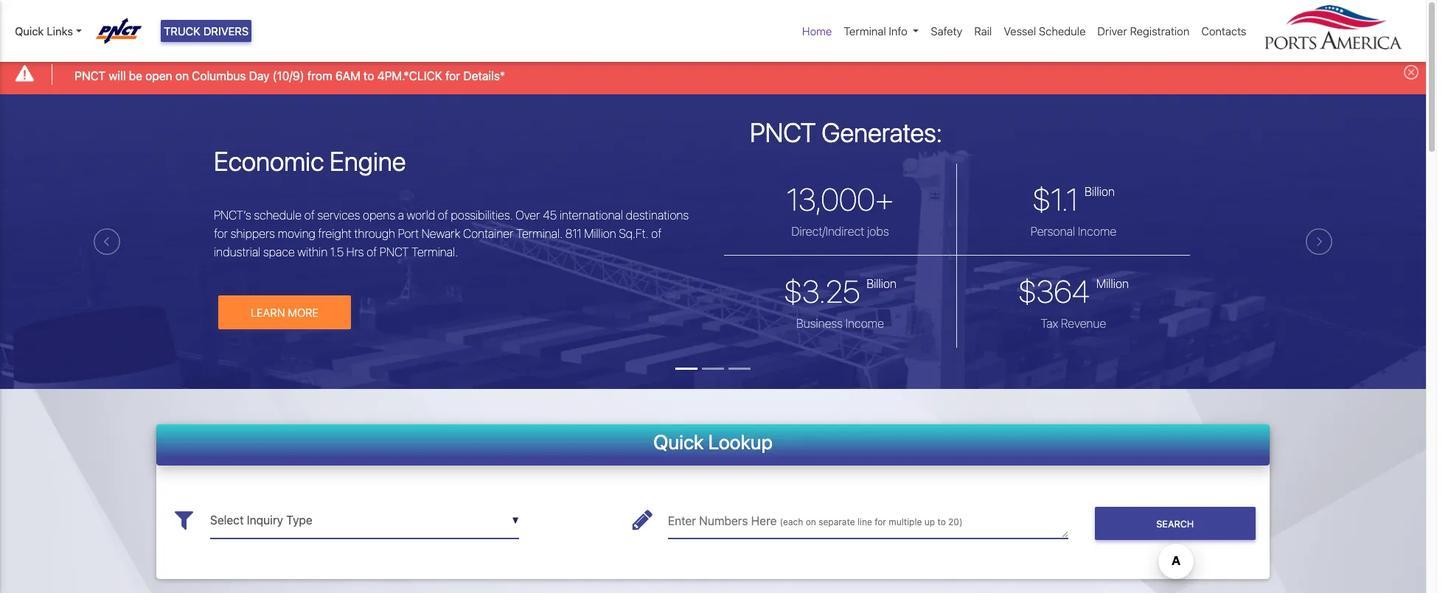 Task type: locate. For each thing, give the bounding box(es) containing it.
2 vertical spatial for
[[875, 517, 886, 528]]

1 vertical spatial terminal.
[[412, 245, 458, 259]]

search
[[1156, 519, 1194, 530]]

world
[[407, 209, 435, 222]]

pnct
[[75, 69, 106, 82], [750, 117, 816, 149], [380, 245, 409, 259]]

0 vertical spatial to
[[364, 69, 374, 82]]

1 horizontal spatial pnct
[[380, 245, 409, 259]]

20)
[[948, 517, 963, 528]]

over
[[516, 209, 540, 222]]

billion for $3.25
[[867, 277, 897, 290]]

billion right '$1.1'
[[1085, 185, 1115, 198]]

billion inside $3.25 billion
[[867, 277, 897, 290]]

industrial
[[214, 245, 261, 259]]

1 vertical spatial quick
[[653, 430, 704, 454]]

0 horizontal spatial to
[[364, 69, 374, 82]]

0 vertical spatial pnct
[[75, 69, 106, 82]]

0 horizontal spatial billion
[[867, 277, 897, 290]]

0 horizontal spatial income
[[846, 317, 884, 330]]

pnct inside pnct's schedule of services opens a world of possibilities.                                 over 45 international destinations for shippers moving freight through port newark container terminal.                                 811 million sq.ft. of industrial space within 1.5 hrs of pnct terminal.
[[380, 245, 409, 259]]

0 vertical spatial terminal.
[[516, 227, 563, 240]]

1 vertical spatial billion
[[867, 277, 897, 290]]

on for separate
[[806, 517, 816, 528]]

1 vertical spatial million
[[1096, 277, 1129, 290]]

pnct inside alert
[[75, 69, 106, 82]]

income down $3.25 billion
[[846, 317, 884, 330]]

up
[[924, 517, 935, 528]]

0 horizontal spatial quick
[[15, 24, 44, 38]]

income down $1.1 billion
[[1078, 225, 1117, 238]]

revenue
[[1061, 317, 1106, 330]]

on right (each
[[806, 517, 816, 528]]

business income
[[796, 317, 884, 330]]

driver registration link
[[1092, 17, 1196, 45]]

45
[[543, 209, 557, 222]]

quick
[[15, 24, 44, 38], [653, 430, 704, 454]]

within
[[298, 245, 328, 259]]

1 vertical spatial to
[[938, 517, 946, 528]]

$364 million
[[1018, 273, 1129, 309]]

0 vertical spatial million
[[584, 227, 616, 240]]

info
[[889, 24, 908, 38]]

from
[[307, 69, 332, 82]]

1 horizontal spatial million
[[1096, 277, 1129, 290]]

0 horizontal spatial for
[[214, 227, 228, 240]]

freight
[[318, 227, 352, 240]]

here
[[751, 515, 777, 528]]

1 horizontal spatial income
[[1078, 225, 1117, 238]]

1 horizontal spatial terminal.
[[516, 227, 563, 240]]

tax
[[1041, 317, 1058, 330]]

terminal. down 45
[[516, 227, 563, 240]]

billion down the jobs
[[867, 277, 897, 290]]

home link
[[796, 17, 838, 45]]

terminal.
[[516, 227, 563, 240], [412, 245, 458, 259]]

0 horizontal spatial million
[[584, 227, 616, 240]]

0 vertical spatial quick
[[15, 24, 44, 38]]

home
[[802, 24, 832, 38]]

terminal. down newark
[[412, 245, 458, 259]]

truck
[[164, 24, 200, 38]]

on for columbus
[[175, 69, 189, 82]]

income
[[1078, 225, 1117, 238], [846, 317, 884, 330]]

to inside alert
[[364, 69, 374, 82]]

personal income
[[1031, 225, 1117, 238]]

1 vertical spatial for
[[214, 227, 228, 240]]

$1.1 billion
[[1032, 180, 1115, 217]]

to right 6am
[[364, 69, 374, 82]]

on right open
[[175, 69, 189, 82]]

contacts link
[[1196, 17, 1253, 45]]

open
[[145, 69, 172, 82]]

1 horizontal spatial billion
[[1085, 185, 1115, 198]]

income for $3.25
[[846, 317, 884, 330]]

1 vertical spatial income
[[846, 317, 884, 330]]

hrs
[[346, 245, 364, 259]]

numbers
[[699, 515, 748, 528]]

for down pnct's
[[214, 227, 228, 240]]

0 horizontal spatial on
[[175, 69, 189, 82]]

separate
[[819, 517, 855, 528]]

to
[[364, 69, 374, 82], [938, 517, 946, 528]]

multiple
[[889, 517, 922, 528]]

safety
[[931, 24, 963, 38]]

million up revenue
[[1096, 277, 1129, 290]]

1.5
[[330, 245, 344, 259]]

1 horizontal spatial on
[[806, 517, 816, 528]]

will
[[109, 69, 126, 82]]

of down destinations
[[651, 227, 662, 240]]

on inside pnct will be open on columbus day (10/9) from 6am to 4pm.*click for details* link
[[175, 69, 189, 82]]

1 horizontal spatial quick
[[653, 430, 704, 454]]

1 vertical spatial on
[[806, 517, 816, 528]]

be
[[129, 69, 142, 82]]

pnct will be open on columbus day (10/9) from 6am to 4pm.*click for details*
[[75, 69, 505, 82]]

possibilities.
[[451, 209, 513, 222]]

vessel
[[1004, 24, 1036, 38]]

quick links
[[15, 24, 73, 38]]

0 vertical spatial on
[[175, 69, 189, 82]]

destinations
[[626, 209, 689, 222]]

0 horizontal spatial pnct
[[75, 69, 106, 82]]

billion inside $1.1 billion
[[1085, 185, 1115, 198]]

None text field
[[210, 503, 519, 539], [668, 503, 1068, 539], [210, 503, 519, 539], [668, 503, 1068, 539]]

for inside pnct's schedule of services opens a world of possibilities.                                 over 45 international destinations for shippers moving freight through port newark container terminal.                                 811 million sq.ft. of industrial space within 1.5 hrs of pnct terminal.
[[214, 227, 228, 240]]

columbus
[[192, 69, 246, 82]]

1 horizontal spatial for
[[445, 69, 460, 82]]

0 vertical spatial billion
[[1085, 185, 1115, 198]]

on inside enter numbers here (each on separate line for multiple up to 20)
[[806, 517, 816, 528]]

2 horizontal spatial for
[[875, 517, 886, 528]]

learn
[[251, 306, 285, 319]]

billion for $1.1
[[1085, 185, 1115, 198]]

0 vertical spatial for
[[445, 69, 460, 82]]

of up moving
[[304, 209, 315, 222]]

on
[[175, 69, 189, 82], [806, 517, 816, 528]]

quick left the links
[[15, 24, 44, 38]]

million
[[584, 227, 616, 240], [1096, 277, 1129, 290]]

2 horizontal spatial pnct
[[750, 117, 816, 149]]

million down international
[[584, 227, 616, 240]]

income for $1.1
[[1078, 225, 1117, 238]]

2 vertical spatial pnct
[[380, 245, 409, 259]]

terminal info
[[844, 24, 908, 38]]

to right "up"
[[938, 517, 946, 528]]

quick left lookup
[[653, 430, 704, 454]]

tax revenue
[[1041, 317, 1106, 330]]

for
[[445, 69, 460, 82], [214, 227, 228, 240], [875, 517, 886, 528]]

0 vertical spatial income
[[1078, 225, 1117, 238]]

of
[[304, 209, 315, 222], [438, 209, 448, 222], [651, 227, 662, 240], [367, 245, 377, 259]]

for right "line"
[[875, 517, 886, 528]]

1 horizontal spatial to
[[938, 517, 946, 528]]

day
[[249, 69, 270, 82]]

for left details*
[[445, 69, 460, 82]]

truck drivers link
[[161, 20, 252, 42]]

welcome to port newmark container terminal image
[[0, 94, 1426, 472]]

drivers
[[203, 24, 249, 38]]

1 vertical spatial pnct
[[750, 117, 816, 149]]

0 horizontal spatial terminal.
[[412, 245, 458, 259]]

to inside enter numbers here (each on separate line for multiple up to 20)
[[938, 517, 946, 528]]



Task type: vqa. For each thing, say whether or not it's contained in the screenshot.
"SCAC CODE *"
no



Task type: describe. For each thing, give the bounding box(es) containing it.
generates:
[[822, 117, 942, 149]]

learn more
[[251, 306, 319, 319]]

links
[[47, 24, 73, 38]]

port
[[398, 227, 419, 240]]

learn more button
[[218, 296, 351, 330]]

enter numbers here (each on separate line for multiple up to 20)
[[668, 515, 963, 528]]

details*
[[463, 69, 505, 82]]

close image
[[1404, 65, 1419, 80]]

services
[[317, 209, 360, 222]]

terminal
[[844, 24, 886, 38]]

newark
[[422, 227, 461, 240]]

of right hrs
[[367, 245, 377, 259]]

through
[[354, 227, 395, 240]]

schedule
[[1039, 24, 1086, 38]]

space
[[263, 245, 295, 259]]

line
[[858, 517, 872, 528]]

personal
[[1031, 225, 1075, 238]]

4pm.*click
[[377, 69, 442, 82]]

a
[[398, 209, 404, 222]]

(each
[[780, 517, 803, 528]]

13,000+
[[787, 180, 894, 217]]

opens
[[363, 209, 395, 222]]

economic
[[214, 145, 324, 177]]

contacts
[[1202, 24, 1247, 38]]

international
[[560, 209, 623, 222]]

vessel schedule link
[[998, 17, 1092, 45]]

more
[[288, 306, 319, 319]]

of up newark
[[438, 209, 448, 222]]

business
[[796, 317, 843, 330]]

shippers
[[231, 227, 275, 240]]

economic engine
[[214, 145, 406, 177]]

pnct will be open on columbus day (10/9) from 6am to 4pm.*click for details* link
[[75, 67, 505, 85]]

to for 20)
[[938, 517, 946, 528]]

quick links link
[[15, 23, 82, 39]]

811
[[565, 227, 582, 240]]

pnct for pnct generates:
[[750, 117, 816, 149]]

6am
[[335, 69, 360, 82]]

13,000+ direct/indirect jobs
[[787, 180, 894, 238]]

for inside enter numbers here (each on separate line for multiple up to 20)
[[875, 517, 886, 528]]

driver registration
[[1098, 24, 1190, 38]]

direct/indirect
[[792, 225, 865, 238]]

lookup
[[708, 430, 773, 454]]

million inside $364 million
[[1096, 277, 1129, 290]]

million inside pnct's schedule of services opens a world of possibilities.                                 over 45 international destinations for shippers moving freight through port newark container terminal.                                 811 million sq.ft. of industrial space within 1.5 hrs of pnct terminal.
[[584, 227, 616, 240]]

terminal info link
[[838, 17, 925, 45]]

schedule
[[254, 209, 302, 222]]

rail link
[[968, 17, 998, 45]]

to for 4pm.*click
[[364, 69, 374, 82]]

search button
[[1095, 508, 1256, 541]]

rail
[[974, 24, 992, 38]]

$1.1
[[1032, 180, 1078, 217]]

▼
[[512, 516, 519, 527]]

registration
[[1130, 24, 1190, 38]]

pnct's schedule of services opens a world of possibilities.                                 over 45 international destinations for shippers moving freight through port newark container terminal.                                 811 million sq.ft. of industrial space within 1.5 hrs of pnct terminal.
[[214, 209, 689, 259]]

driver
[[1098, 24, 1127, 38]]

engine
[[330, 145, 406, 177]]

moving
[[278, 227, 315, 240]]

pnct's
[[214, 209, 251, 222]]

pnct will be open on columbus day (10/9) from 6am to 4pm.*click for details* alert
[[0, 54, 1426, 94]]

quick lookup
[[653, 430, 773, 454]]

vessel schedule
[[1004, 24, 1086, 38]]

$3.25
[[784, 273, 860, 309]]

sq.ft.
[[619, 227, 649, 240]]

$3.25 billion
[[784, 273, 897, 309]]

quick for quick links
[[15, 24, 44, 38]]

quick for quick lookup
[[653, 430, 704, 454]]

(10/9)
[[273, 69, 304, 82]]

for inside alert
[[445, 69, 460, 82]]

jobs
[[867, 225, 889, 238]]

truck drivers
[[164, 24, 249, 38]]

enter
[[668, 515, 696, 528]]

container
[[463, 227, 514, 240]]

pnct for pnct will be open on columbus day (10/9) from 6am to 4pm.*click for details*
[[75, 69, 106, 82]]

$364
[[1018, 273, 1090, 309]]

pnct generates:
[[750, 117, 942, 149]]



